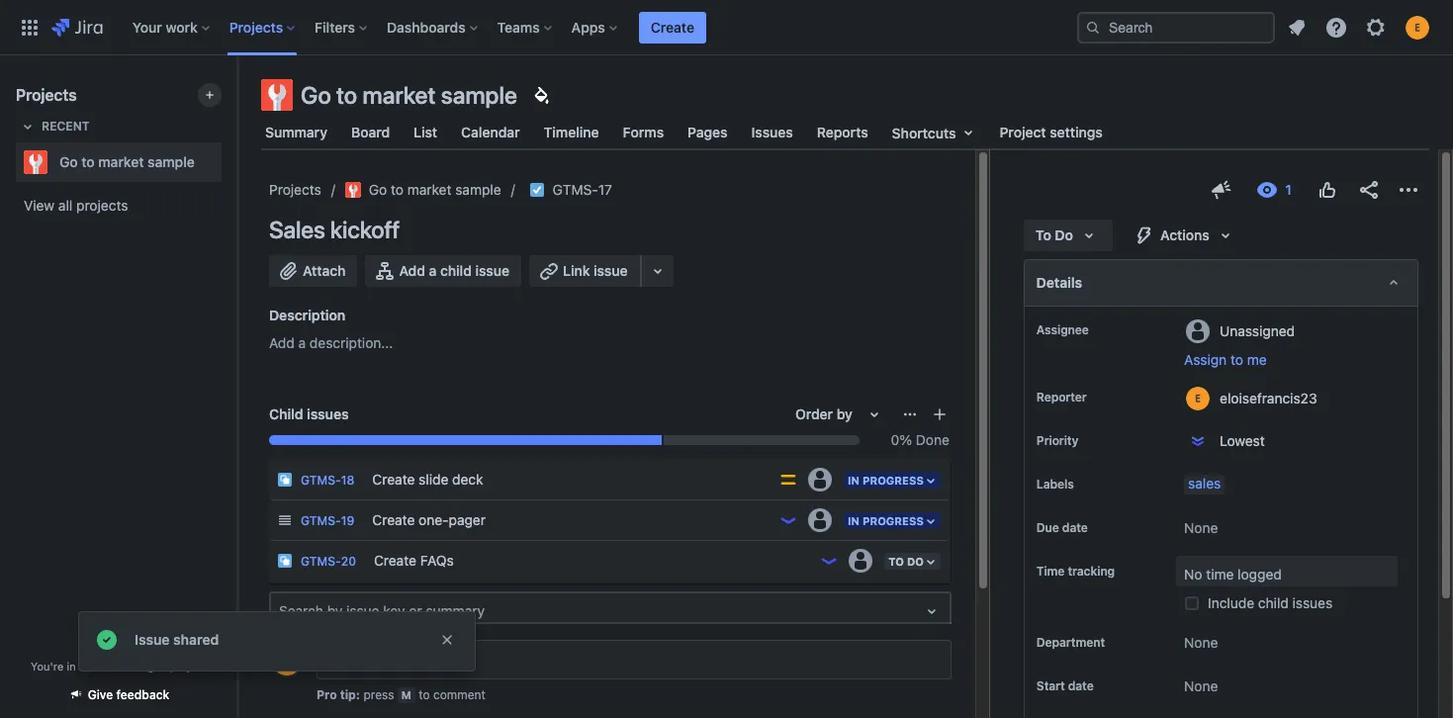 Task type: locate. For each thing, give the bounding box(es) containing it.
in up unassigned icon
[[848, 514, 860, 527]]

1 vertical spatial do
[[907, 555, 924, 568]]

1 progress from the top
[[863, 474, 924, 487]]

give feedback button
[[56, 679, 181, 711]]

1 in progress from the top
[[848, 474, 924, 487]]

0 horizontal spatial to do
[[889, 555, 924, 568]]

projects inside "projects" 'popup button'
[[229, 18, 283, 35]]

go to market sample link
[[16, 142, 214, 182], [345, 178, 501, 202]]

add
[[399, 262, 425, 279], [269, 334, 295, 351]]

market down list link
[[407, 181, 452, 198]]

issue
[[476, 262, 510, 279], [594, 262, 628, 279]]

go up summary
[[301, 81, 331, 109]]

due
[[1037, 520, 1060, 535]]

child
[[269, 406, 303, 423]]

work
[[166, 18, 198, 35]]

projects
[[229, 18, 283, 35], [16, 86, 77, 104], [269, 181, 321, 198]]

description
[[269, 307, 346, 324]]

priority: medium image
[[779, 470, 798, 490]]

1 horizontal spatial issues
[[1293, 595, 1333, 612]]

1 issue type: sub-task image from the top
[[277, 472, 293, 488]]

in progress button up unassigned icon
[[842, 510, 943, 531]]

sample up view all projects link
[[148, 153, 195, 170]]

0 vertical spatial add
[[399, 262, 425, 279]]

1 vertical spatial unassigned image
[[808, 509, 832, 532]]

1 horizontal spatial do
[[1055, 227, 1074, 243]]

to
[[1036, 227, 1052, 243], [889, 555, 904, 568]]

teams
[[497, 18, 540, 35]]

projects for "projects" 'popup button'
[[229, 18, 283, 35]]

in
[[848, 474, 860, 487], [848, 514, 860, 527]]

a
[[429, 262, 437, 279], [298, 334, 306, 351], [79, 660, 85, 673]]

go to market sample link up view all projects link
[[16, 142, 214, 182]]

1 issue from the left
[[476, 262, 510, 279]]

forms
[[623, 124, 664, 141]]

shortcuts button
[[888, 115, 984, 150]]

do up the details
[[1055, 227, 1074, 243]]

0 vertical spatial in progress
[[848, 474, 924, 487]]

unassigned image for priority: low image
[[808, 509, 832, 532]]

appswitcher icon image
[[18, 15, 42, 39]]

1 vertical spatial date
[[1068, 679, 1094, 694]]

2 vertical spatial go to market sample
[[369, 181, 501, 198]]

create button
[[639, 11, 706, 43]]

to right m
[[419, 688, 430, 703]]

to do up the details
[[1036, 227, 1074, 243]]

progress down the 0
[[863, 474, 924, 487]]

0 vertical spatial to do
[[1036, 227, 1074, 243]]

pro tip: press m to comment
[[317, 688, 486, 703]]

issues right include
[[1293, 595, 1333, 612]]

teams button
[[491, 11, 560, 43]]

1 in from the top
[[848, 474, 860, 487]]

to right unassigned icon
[[889, 555, 904, 568]]

sample up calendar in the top of the page
[[441, 81, 517, 109]]

0 vertical spatial in progress button
[[842, 470, 943, 491]]

in progress up unassigned icon
[[848, 514, 924, 527]]

vote options: no one has voted for this issue yet. image
[[1316, 178, 1340, 202]]

settings
[[1050, 124, 1103, 141]]

to do right unassigned icon
[[889, 555, 924, 568]]

Search field
[[1078, 11, 1275, 43]]

1 vertical spatial go to market sample
[[59, 153, 195, 170]]

1 vertical spatial issue type: sub-task image
[[277, 553, 293, 569]]

unassigned image
[[808, 468, 832, 492], [808, 509, 832, 532]]

2 horizontal spatial go
[[369, 181, 387, 198]]

Add a comment… field
[[317, 640, 952, 680]]

details element
[[1024, 259, 1419, 307]]

0 vertical spatial child
[[440, 262, 472, 279]]

project settings link
[[996, 115, 1107, 150]]

child
[[440, 262, 472, 279], [1259, 595, 1289, 612]]

me
[[1247, 351, 1267, 368]]

0 vertical spatial projects
[[229, 18, 283, 35]]

0 horizontal spatial go
[[59, 153, 78, 170]]

kickoff
[[330, 216, 400, 243]]

none for due date
[[1185, 519, 1218, 536]]

projects up recent at the left top
[[16, 86, 77, 104]]

issue
[[135, 631, 170, 648]]

banner
[[0, 0, 1454, 55]]

progress
[[863, 474, 924, 487], [863, 514, 924, 527]]

start
[[1037, 679, 1065, 694]]

issue left link
[[476, 262, 510, 279]]

unassigned image
[[849, 549, 873, 573]]

0 vertical spatial to
[[1036, 227, 1052, 243]]

tracking
[[1068, 564, 1115, 579]]

1 unassigned image from the top
[[808, 468, 832, 492]]

date right start
[[1068, 679, 1094, 694]]

date right due
[[1063, 520, 1088, 535]]

issue type: sub-task image
[[277, 472, 293, 488], [277, 553, 293, 569]]

your work
[[132, 18, 198, 35]]

in progress button for the priority: medium image
[[842, 470, 943, 491]]

your work button
[[126, 11, 217, 43]]

go to market sample
[[301, 81, 517, 109], [59, 153, 195, 170], [369, 181, 501, 198]]

include
[[1208, 595, 1255, 612]]

1 vertical spatial in
[[848, 514, 860, 527]]

help image
[[1325, 15, 1349, 39]]

in progress button down the 0
[[842, 470, 943, 491]]

jira image
[[51, 15, 103, 39], [51, 15, 103, 39]]

add a description...
[[269, 334, 393, 351]]

issues right child
[[307, 406, 349, 423]]

your profile and settings image
[[1406, 15, 1430, 39]]

2 in progress from the top
[[848, 514, 924, 527]]

tab list
[[249, 115, 1442, 150]]

in progress down the 0
[[848, 474, 924, 487]]

0 vertical spatial date
[[1063, 520, 1088, 535]]

issue type: sub-task image for to
[[277, 553, 293, 569]]

apps
[[572, 18, 605, 35]]

go to market sample down list link
[[369, 181, 501, 198]]

0 vertical spatial issues
[[307, 406, 349, 423]]

link issue button
[[529, 255, 642, 287]]

projects right work
[[229, 18, 283, 35]]

2 in progress button from the top
[[842, 510, 943, 531]]

you're in a team-managed project
[[31, 660, 207, 673]]

time
[[1206, 566, 1234, 583]]

unassigned image right priority: low image
[[808, 509, 832, 532]]

market up view all projects link
[[98, 153, 144, 170]]

add down kickoff
[[399, 262, 425, 279]]

unassigned image for the priority: medium image
[[808, 468, 832, 492]]

2 unassigned image from the top
[[808, 509, 832, 532]]

0 horizontal spatial to do button
[[883, 551, 943, 572]]

0 vertical spatial to do button
[[1024, 220, 1113, 251]]

sales
[[269, 216, 325, 243]]

2 vertical spatial go
[[369, 181, 387, 198]]

go
[[301, 81, 331, 109], [59, 153, 78, 170], [369, 181, 387, 198]]

project
[[1000, 124, 1047, 141]]

1 horizontal spatial issue
[[594, 262, 628, 279]]

1 horizontal spatial add
[[399, 262, 425, 279]]

none for department
[[1185, 635, 1218, 651]]

2 horizontal spatial a
[[429, 262, 437, 279]]

to up the details
[[1036, 227, 1052, 243]]

priority: low image
[[779, 511, 798, 530]]

1 vertical spatial in progress
[[848, 514, 924, 527]]

progress for the priority: medium image
[[863, 474, 924, 487]]

1 vertical spatial progress
[[863, 514, 924, 527]]

1 horizontal spatial child
[[1259, 595, 1289, 612]]

0 vertical spatial in
[[848, 474, 860, 487]]

press
[[364, 688, 394, 703]]

1 vertical spatial none
[[1185, 635, 1218, 651]]

pro
[[317, 688, 337, 703]]

0 vertical spatial progress
[[863, 474, 924, 487]]

shared
[[173, 631, 219, 648]]

filters
[[315, 18, 355, 35]]

add for add a child issue
[[399, 262, 425, 279]]

to right go to market sample icon
[[391, 181, 404, 198]]

give
[[88, 688, 113, 703]]

in progress button
[[842, 470, 943, 491], [842, 510, 943, 531]]

add down description
[[269, 334, 295, 351]]

0 horizontal spatial child
[[440, 262, 472, 279]]

0 vertical spatial a
[[429, 262, 437, 279]]

1 none from the top
[[1185, 519, 1218, 536]]

in right the priority: medium image
[[848, 474, 860, 487]]

1 horizontal spatial to
[[1036, 227, 1052, 243]]

feedback
[[116, 688, 169, 703]]

to left me
[[1231, 351, 1244, 368]]

board link
[[347, 115, 394, 150]]

notifications image
[[1285, 15, 1309, 39]]

to do button up the details
[[1024, 220, 1113, 251]]

0 horizontal spatial do
[[907, 555, 924, 568]]

in progress for the priority: medium image
[[848, 474, 924, 487]]

create child image
[[932, 407, 948, 423]]

add a child issue
[[399, 262, 510, 279]]

0 horizontal spatial add
[[269, 334, 295, 351]]

none
[[1185, 519, 1218, 536], [1185, 635, 1218, 651], [1185, 678, 1218, 695]]

2 vertical spatial none
[[1185, 678, 1218, 695]]

issue type: sub-task image up issue type: sub-task icon at the left of page
[[277, 472, 293, 488]]

actions image
[[1397, 178, 1421, 202]]

1 vertical spatial to do button
[[883, 551, 943, 572]]

set background color image
[[529, 83, 553, 107]]

0 horizontal spatial issue
[[476, 262, 510, 279]]

1 vertical spatial to
[[889, 555, 904, 568]]

1 horizontal spatial a
[[298, 334, 306, 351]]

2 vertical spatial projects
[[269, 181, 321, 198]]

to
[[336, 81, 357, 109], [81, 153, 95, 170], [391, 181, 404, 198], [1231, 351, 1244, 368], [419, 688, 430, 703]]

market up list in the left top of the page
[[363, 81, 436, 109]]

start date
[[1037, 679, 1094, 694]]

go to market sample link down list link
[[345, 178, 501, 202]]

projects button
[[223, 11, 303, 43]]

in progress button for priority: low image
[[842, 510, 943, 531]]

1 vertical spatial in progress button
[[842, 510, 943, 531]]

a for child
[[429, 262, 437, 279]]

0 vertical spatial unassigned image
[[808, 468, 832, 492]]

2 issue from the left
[[594, 262, 628, 279]]

1 vertical spatial issues
[[1293, 595, 1333, 612]]

go down recent at the left top
[[59, 153, 78, 170]]

in for in progress dropdown button associated with the priority: medium image
[[848, 474, 860, 487]]

issue shared
[[135, 631, 219, 648]]

unassigned image right the priority: medium image
[[808, 468, 832, 492]]

2 issue type: sub-task image from the top
[[277, 553, 293, 569]]

2 in from the top
[[848, 514, 860, 527]]

add inside button
[[399, 262, 425, 279]]

1 vertical spatial add
[[269, 334, 295, 351]]

0 horizontal spatial a
[[79, 660, 85, 673]]

issue type: sub-task image down issue type: sub-task icon at the left of page
[[277, 553, 293, 569]]

1 horizontal spatial to do
[[1036, 227, 1074, 243]]

time tracking
[[1037, 564, 1115, 579]]

1 horizontal spatial go to market sample link
[[345, 178, 501, 202]]

0 vertical spatial issue type: sub-task image
[[277, 472, 293, 488]]

go right go to market sample icon
[[369, 181, 387, 198]]

go to market sample up view all projects link
[[59, 153, 195, 170]]

0 vertical spatial go
[[301, 81, 331, 109]]

progress up unassigned icon
[[863, 514, 924, 527]]

a inside button
[[429, 262, 437, 279]]

go to market sample up list in the left top of the page
[[301, 81, 517, 109]]

by
[[837, 406, 853, 423]]

projects up sales
[[269, 181, 321, 198]]

sample down calendar link
[[455, 181, 501, 198]]

2 progress from the top
[[863, 514, 924, 527]]

1 vertical spatial market
[[98, 153, 144, 170]]

1 vertical spatial a
[[298, 334, 306, 351]]

do
[[1055, 227, 1074, 243], [907, 555, 924, 568]]

reports link
[[813, 115, 872, 150]]

issues link
[[748, 115, 797, 150]]

project
[[170, 660, 207, 673]]

0 vertical spatial none
[[1185, 519, 1218, 536]]

0 horizontal spatial to
[[889, 555, 904, 568]]

shortcuts
[[892, 124, 956, 141]]

no
[[1185, 566, 1203, 583]]

issue right link
[[594, 262, 628, 279]]

time
[[1037, 564, 1065, 579]]

1 in progress button from the top
[[842, 470, 943, 491]]

market
[[363, 81, 436, 109], [98, 153, 144, 170], [407, 181, 452, 198]]

do up open icon
[[907, 555, 924, 568]]

1 vertical spatial go
[[59, 153, 78, 170]]

sidebar navigation image
[[216, 79, 259, 119]]

managed
[[119, 660, 167, 673]]

%
[[900, 431, 912, 448]]

filters button
[[309, 11, 375, 43]]

issue type: sub-task image
[[277, 513, 293, 528]]

to do button right unassigned icon
[[883, 551, 943, 572]]

banner containing your work
[[0, 0, 1454, 55]]

2 none from the top
[[1185, 635, 1218, 651]]



Task type: describe. For each thing, give the bounding box(es) containing it.
projects link
[[269, 178, 321, 202]]

issue inside button
[[594, 262, 628, 279]]

1 vertical spatial sample
[[148, 153, 195, 170]]

actions
[[1161, 227, 1210, 243]]

in
[[67, 660, 76, 673]]

department
[[1037, 636, 1105, 650]]

success image
[[95, 628, 119, 652]]

view
[[24, 197, 55, 214]]

team-
[[88, 660, 119, 673]]

0 vertical spatial do
[[1055, 227, 1074, 243]]

lowest
[[1220, 432, 1265, 449]]

sales link
[[1185, 475, 1225, 495]]

go to market sample for leftmost go to market sample link
[[59, 153, 195, 170]]

dashboards
[[387, 18, 466, 35]]

apps button
[[566, 11, 625, 43]]

in progress for priority: low image
[[848, 514, 924, 527]]

assign
[[1185, 351, 1227, 368]]

gtms-17 link
[[553, 178, 612, 202]]

comment
[[433, 688, 486, 703]]

due date
[[1037, 520, 1088, 535]]

view all projects
[[24, 197, 128, 214]]

1 horizontal spatial go
[[301, 81, 331, 109]]

issue actions image
[[902, 407, 918, 423]]

give feedback image
[[1210, 178, 1234, 202]]

1 horizontal spatial to do button
[[1024, 220, 1113, 251]]

attach button
[[269, 255, 358, 287]]

give feedback
[[88, 688, 169, 703]]

progress for priority: low image
[[863, 514, 924, 527]]

go to market sample for right go to market sample link
[[369, 181, 501, 198]]

summary
[[265, 124, 327, 141]]

board
[[351, 124, 390, 141]]

2 vertical spatial sample
[[455, 181, 501, 198]]

share image
[[1358, 178, 1381, 202]]

forms link
[[619, 115, 668, 150]]

2 vertical spatial market
[[407, 181, 452, 198]]

dismiss image
[[439, 632, 455, 648]]

pages
[[688, 124, 728, 141]]

dashboards button
[[381, 11, 486, 43]]

logged
[[1238, 566, 1282, 583]]

settings image
[[1365, 15, 1388, 39]]

to up board
[[336, 81, 357, 109]]

projects for projects "link"
[[269, 181, 321, 198]]

priority: low image
[[819, 551, 839, 571]]

no time logged
[[1185, 566, 1282, 583]]

projects
[[76, 197, 128, 214]]

m
[[402, 689, 411, 702]]

calendar
[[461, 124, 520, 141]]

in for in progress dropdown button related to priority: low image
[[848, 514, 860, 527]]

all
[[58, 197, 73, 214]]

1 vertical spatial to do
[[889, 555, 924, 568]]

your
[[132, 18, 162, 35]]

tab list containing summary
[[249, 115, 1442, 150]]

link issue
[[563, 262, 628, 279]]

profile image of eloisefrancis23 image
[[271, 644, 303, 676]]

reports
[[817, 124, 868, 141]]

eloisefrancis23
[[1220, 389, 1318, 406]]

1 vertical spatial child
[[1259, 595, 1289, 612]]

issues
[[752, 124, 793, 141]]

project settings
[[1000, 124, 1103, 141]]

pages link
[[684, 115, 732, 150]]

order by
[[796, 406, 853, 423]]

include child issues
[[1208, 595, 1333, 612]]

timeline link
[[540, 115, 603, 150]]

0 horizontal spatial go to market sample link
[[16, 142, 214, 182]]

date for due date
[[1063, 520, 1088, 535]]

0 vertical spatial sample
[[441, 81, 517, 109]]

collapse recent projects image
[[16, 115, 40, 139]]

calendar link
[[457, 115, 524, 150]]

summary link
[[261, 115, 331, 150]]

gtms-
[[553, 181, 598, 198]]

order
[[796, 406, 833, 423]]

timeline
[[544, 124, 599, 141]]

list
[[414, 124, 437, 141]]

2 vertical spatial a
[[79, 660, 85, 673]]

done
[[916, 431, 950, 448]]

primary element
[[12, 0, 1078, 55]]

child inside button
[[440, 262, 472, 279]]

open image
[[920, 600, 944, 623]]

details
[[1037, 274, 1083, 291]]

reporter
[[1037, 390, 1087, 405]]

add a child issue button
[[366, 255, 521, 287]]

issue shared alert
[[79, 612, 475, 671]]

attach
[[303, 262, 346, 279]]

list link
[[410, 115, 441, 150]]

go to market sample image
[[345, 182, 361, 198]]

create project image
[[202, 87, 218, 103]]

issue inside button
[[476, 262, 510, 279]]

add for add a description...
[[269, 334, 295, 351]]

a for description...
[[298, 334, 306, 351]]

assignee
[[1037, 323, 1089, 337]]

3 none from the top
[[1185, 678, 1218, 695]]

assign to me
[[1185, 351, 1267, 368]]

actions button
[[1121, 220, 1250, 251]]

to inside "button"
[[1231, 351, 1244, 368]]

0 vertical spatial market
[[363, 81, 436, 109]]

gtms-17
[[553, 181, 612, 198]]

sales
[[1189, 475, 1221, 492]]

labels
[[1037, 477, 1074, 492]]

issue type: sub-task image for in
[[277, 472, 293, 488]]

0
[[891, 431, 900, 448]]

date for start date
[[1068, 679, 1094, 694]]

0 vertical spatial go to market sample
[[301, 81, 517, 109]]

to down recent at the left top
[[81, 153, 95, 170]]

link
[[563, 262, 590, 279]]

priority
[[1037, 433, 1079, 448]]

0 % done
[[891, 431, 950, 448]]

search image
[[1085, 19, 1101, 35]]

recent
[[42, 119, 90, 134]]

view all projects link
[[16, 188, 222, 224]]

0 horizontal spatial issues
[[307, 406, 349, 423]]

17
[[598, 181, 612, 198]]

1 vertical spatial projects
[[16, 86, 77, 104]]



Task type: vqa. For each thing, say whether or not it's contained in the screenshot.
eloisefrancis23
yes



